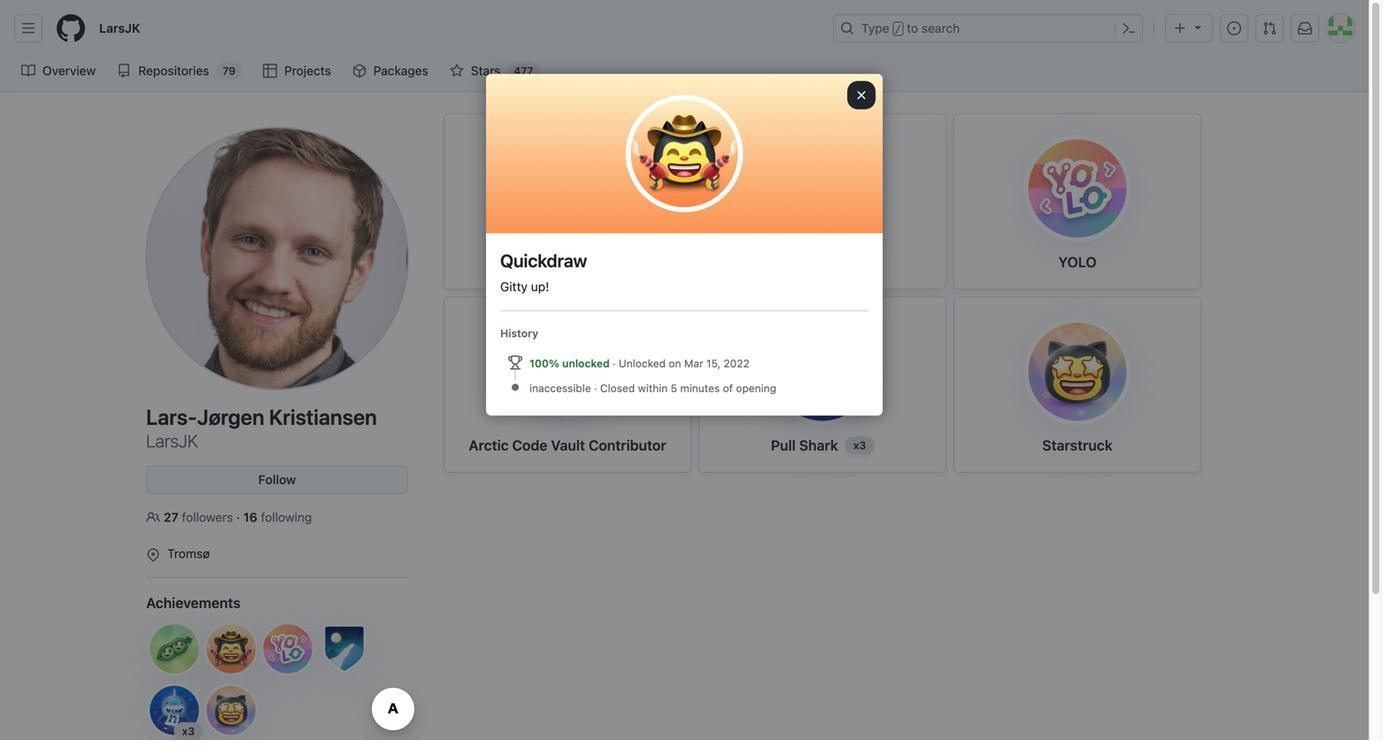Task type: vqa. For each thing, say whether or not it's contained in the screenshot.
labels on the top
no



Task type: describe. For each thing, give the bounding box(es) containing it.
minutes
[[680, 382, 720, 395]]

gitty
[[500, 279, 528, 294]]

yolo button
[[954, 113, 1202, 290]]

location image
[[146, 548, 160, 562]]

15,
[[706, 357, 721, 370]]

type
[[862, 21, 889, 35]]

arctic code vault contributor button
[[444, 297, 692, 473]]

within
[[638, 382, 668, 395]]

up!
[[531, 279, 549, 294]]

star image
[[450, 64, 464, 78]]

tromsø
[[167, 546, 210, 561]]

achievements link
[[146, 595, 241, 611]]

projects link
[[256, 58, 338, 84]]

x3 link
[[146, 682, 203, 740]]

closed
[[600, 382, 635, 395]]

pair
[[506, 254, 532, 271]]

79
[[223, 65, 236, 77]]

dot fill image
[[508, 380, 522, 395]]

contributor
[[589, 437, 666, 454]]

2 horizontal spatial ·
[[613, 357, 616, 370]]

inaccessible
[[530, 382, 591, 395]]

larsjk inside larsjk link
[[99, 21, 140, 35]]

type / to search
[[862, 21, 960, 35]]

arctic code vault contributor
[[469, 437, 666, 454]]

100% unlocked ·              unlocked on mar 15, 2022
[[530, 357, 750, 370]]

close dialog image
[[854, 88, 869, 102]]

packages
[[374, 63, 428, 78]]

kristiansen
[[269, 405, 377, 429]]

· 16 following
[[236, 510, 312, 525]]

pair extraordinaire
[[506, 254, 629, 271]]

arctic
[[469, 437, 509, 454]]

shark
[[799, 437, 838, 454]]

of
[[723, 382, 733, 395]]

history
[[500, 327, 538, 340]]

pair extraordinaire button
[[444, 113, 692, 290]]

100%
[[530, 357, 559, 370]]

starstruck button
[[954, 297, 1202, 473]]

overview link
[[14, 58, 103, 84]]

achievement: quickdraw image
[[622, 92, 746, 216]]

people image
[[146, 510, 160, 525]]

extraordinaire
[[535, 254, 629, 271]]

27
[[164, 510, 178, 525]]

16
[[243, 510, 257, 525]]

1 horizontal spatial ·
[[594, 382, 597, 395]]

command palette image
[[1122, 21, 1136, 35]]



Task type: locate. For each thing, give the bounding box(es) containing it.
issue opened image
[[1227, 21, 1241, 35]]

x3
[[853, 439, 866, 452], [182, 725, 195, 738]]

git pull request image
[[1263, 21, 1277, 35]]

· left closed
[[594, 382, 597, 395]]

unlocked
[[562, 357, 610, 370]]

repo image
[[117, 64, 131, 78]]

477
[[514, 65, 533, 77]]

repositories
[[138, 63, 209, 78]]

larsjk inside lars-jørgen kristiansen larsjk
[[146, 430, 198, 451]]

5
[[671, 382, 677, 395]]

1 vertical spatial x3
[[182, 725, 195, 738]]

1 vertical spatial larsjk
[[146, 430, 198, 451]]

code
[[512, 437, 548, 454]]

overview
[[43, 63, 96, 78]]

stars
[[471, 63, 501, 78]]

0 horizontal spatial ·
[[236, 510, 240, 525]]

pull shark
[[771, 437, 838, 454]]

Follow LarsJK submit
[[146, 466, 408, 494]]

lars-
[[146, 405, 197, 429]]

2022
[[724, 357, 750, 370]]

/
[[895, 23, 901, 35]]

homepage image
[[57, 14, 85, 43]]

trophy image
[[508, 356, 522, 370]]

larsjk down lars-
[[146, 430, 198, 451]]

· up closed
[[613, 357, 616, 370]]

· left "16" in the left of the page
[[236, 510, 240, 525]]

starstruck
[[1042, 437, 1113, 454]]

lars-jørgen kristiansen larsjk
[[146, 405, 377, 451]]

search
[[922, 21, 960, 35]]

triangle down image
[[1191, 20, 1205, 34]]

vault
[[551, 437, 585, 454]]

0 horizontal spatial larsjk
[[99, 21, 140, 35]]

larsjk link
[[92, 14, 147, 42]]

1 vertical spatial ·
[[594, 382, 597, 395]]

achievements
[[146, 595, 241, 611]]

jørgen
[[197, 405, 264, 429]]

1 horizontal spatial larsjk
[[146, 430, 198, 451]]

larsjk up repo icon
[[99, 21, 140, 35]]

notifications image
[[1298, 21, 1312, 35]]

2 vertical spatial ·
[[236, 510, 240, 525]]

quickdraw gitty up!
[[500, 250, 587, 294]]

to
[[907, 21, 918, 35]]

book image
[[21, 64, 35, 78]]

home location: tromsø element
[[146, 541, 408, 563]]

quickdraw
[[500, 250, 587, 271]]

0 horizontal spatial x3
[[182, 725, 195, 738]]

view larsjk's full-sized avatar image
[[146, 128, 408, 390]]

on
[[669, 357, 681, 370]]

opening
[[736, 382, 776, 395]]

following
[[261, 510, 312, 525]]

plus image
[[1173, 21, 1187, 35]]

·
[[613, 357, 616, 370], [594, 382, 597, 395], [236, 510, 240, 525]]

0 vertical spatial ·
[[613, 357, 616, 370]]

unlocked
[[619, 357, 666, 370]]

package image
[[352, 64, 366, 78]]

larsjk
[[99, 21, 140, 35], [146, 430, 198, 451]]

27 followers
[[164, 510, 236, 525]]

1 horizontal spatial x3
[[853, 439, 866, 452]]

packages link
[[345, 58, 435, 84]]

yolo
[[1059, 254, 1097, 271]]

pull
[[771, 437, 796, 454]]

table image
[[263, 64, 277, 78]]

inaccessible · closed within 5 minutes of opening
[[530, 382, 776, 395]]

0 vertical spatial larsjk
[[99, 21, 140, 35]]

projects
[[284, 63, 331, 78]]

0 vertical spatial x3
[[853, 439, 866, 452]]

followers
[[182, 510, 233, 525]]

mar
[[684, 357, 703, 370]]



